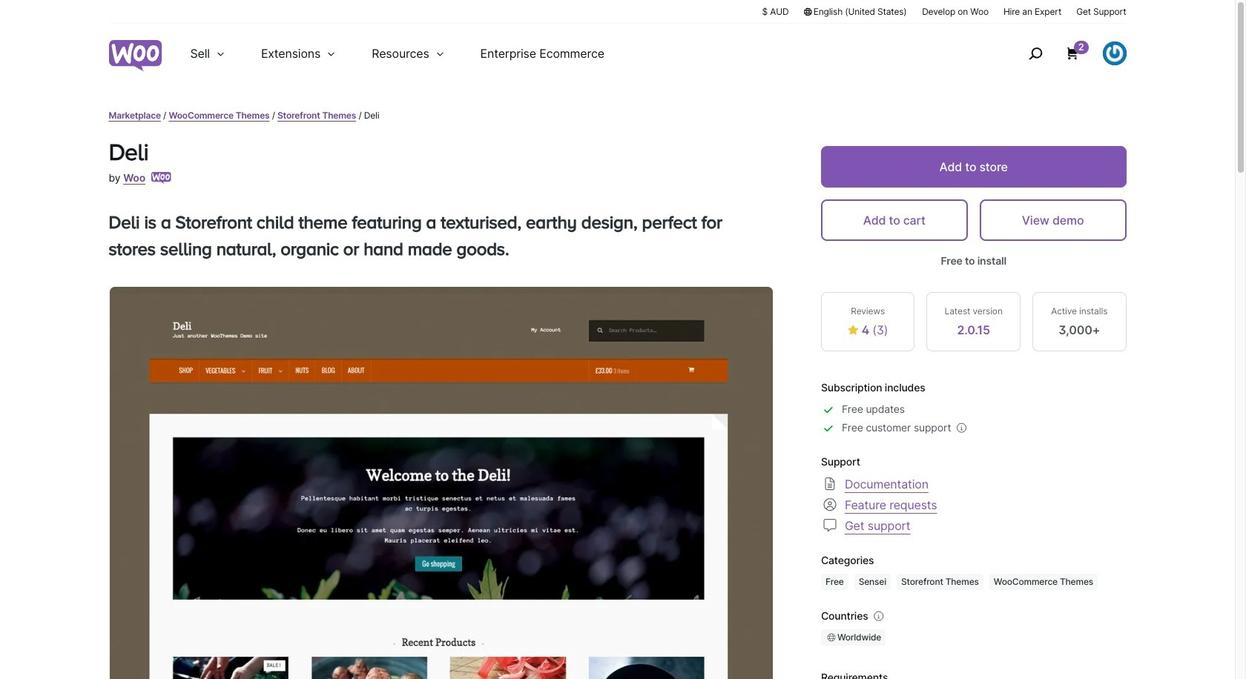 Task type: locate. For each thing, give the bounding box(es) containing it.
globe image
[[826, 632, 838, 644]]

product header image: image
[[109, 287, 773, 680]]

circle user image
[[821, 496, 839, 514]]

developed by woocommerce image
[[151, 172, 171, 184]]

open account menu image
[[1103, 42, 1127, 65]]

circle info image
[[871, 609, 886, 624]]

message image
[[821, 517, 839, 535]]

service navigation menu element
[[997, 29, 1127, 78]]



Task type: vqa. For each thing, say whether or not it's contained in the screenshot.
Developed by WooCommerce Image at the top left of page
yes



Task type: describe. For each thing, give the bounding box(es) containing it.
file lines image
[[821, 475, 839, 493]]

search image
[[1024, 42, 1047, 65]]



